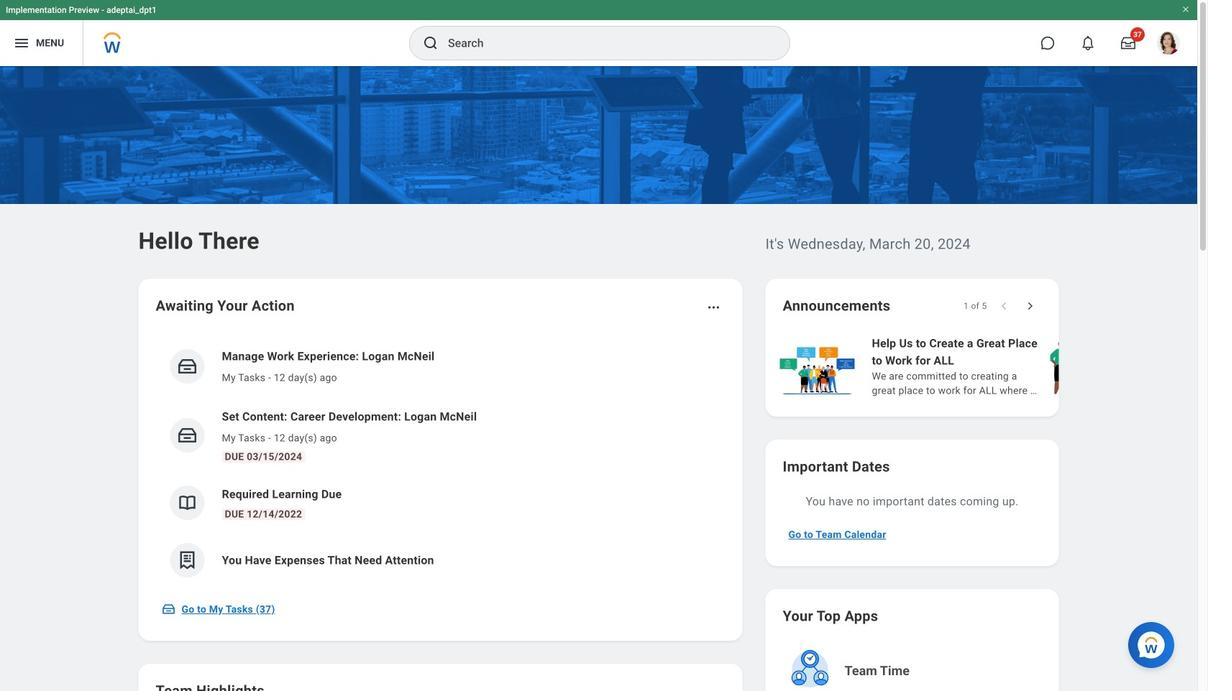 Task type: describe. For each thing, give the bounding box(es) containing it.
justify image
[[13, 35, 30, 52]]

chevron right small image
[[1023, 299, 1037, 314]]

close environment banner image
[[1182, 5, 1190, 14]]

0 horizontal spatial list
[[156, 337, 725, 590]]

search image
[[422, 35, 439, 52]]



Task type: vqa. For each thing, say whether or not it's contained in the screenshot.
33
no



Task type: locate. For each thing, give the bounding box(es) containing it.
list
[[777, 334, 1208, 400], [156, 337, 725, 590]]

status
[[964, 301, 987, 312]]

notifications large image
[[1081, 36, 1095, 50]]

inbox image
[[177, 356, 198, 378], [177, 425, 198, 447], [161, 603, 176, 617]]

Search Workday  search field
[[448, 27, 760, 59]]

inbox large image
[[1121, 36, 1136, 50]]

1 horizontal spatial list
[[777, 334, 1208, 400]]

main content
[[0, 66, 1208, 692]]

book open image
[[177, 493, 198, 514]]

banner
[[0, 0, 1197, 66]]

1 vertical spatial inbox image
[[177, 425, 198, 447]]

2 vertical spatial inbox image
[[161, 603, 176, 617]]

0 vertical spatial inbox image
[[177, 356, 198, 378]]

profile logan mcneil image
[[1157, 32, 1180, 58]]

dashboard expenses image
[[177, 550, 198, 572]]

chevron left small image
[[997, 299, 1011, 314]]



